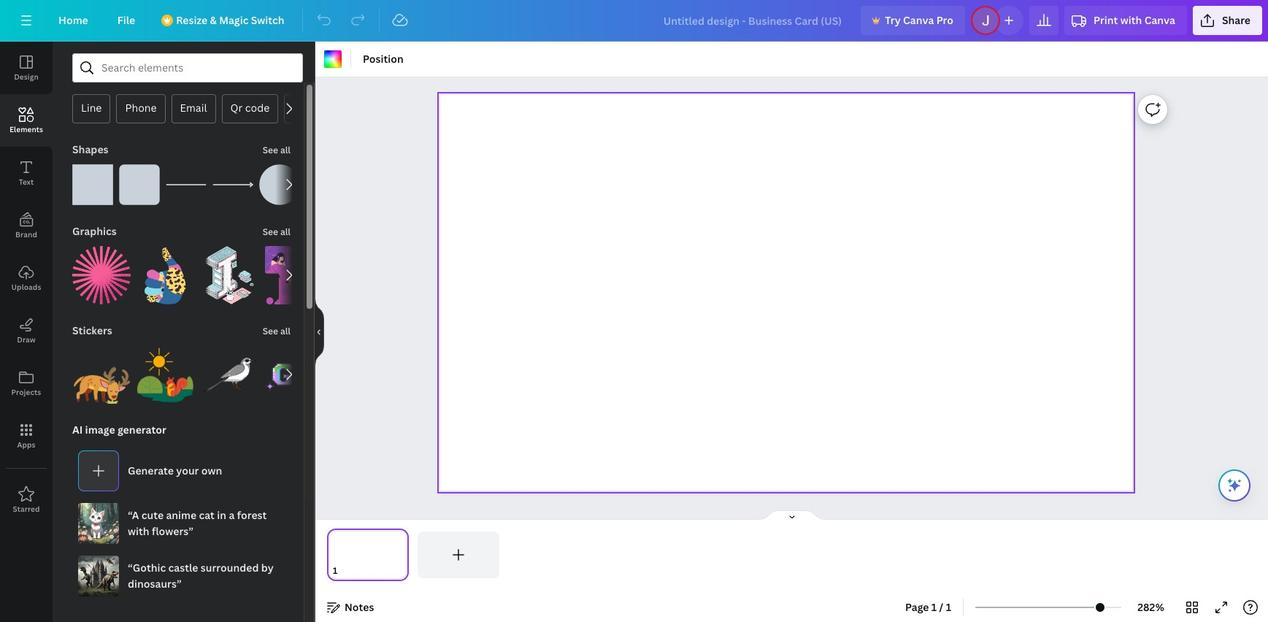 Task type: locate. For each thing, give the bounding box(es) containing it.
see all for shapes
[[263, 144, 291, 156]]

0 vertical spatial see
[[263, 144, 278, 156]]

282% button
[[1127, 596, 1175, 619]]

3 all from the top
[[280, 325, 291, 337]]

add this line to the canvas image left white circle shape image
[[212, 164, 253, 205]]

1 vertical spatial with
[[128, 524, 149, 538]]

see all button for graphics
[[261, 217, 292, 246]]

2 vertical spatial all
[[280, 325, 291, 337]]

position button
[[357, 47, 409, 71]]

2 canva from the left
[[1145, 13, 1175, 27]]

1 vertical spatial see
[[263, 226, 278, 238]]

projects
[[11, 387, 41, 397]]

generator
[[117, 423, 166, 437]]

qr
[[230, 101, 243, 115]]

with down '"a' at bottom left
[[128, 524, 149, 538]]

see all button for stickers
[[261, 316, 292, 345]]

1 left "/"
[[932, 600, 937, 614]]

add this line to the canvas image
[[166, 164, 207, 205], [212, 164, 253, 205]]

starred
[[13, 504, 40, 514]]

all up couple having a virtual date image
[[280, 226, 291, 238]]

2 vertical spatial see
[[263, 325, 278, 337]]

see
[[263, 144, 278, 156], [263, 226, 278, 238], [263, 325, 278, 337]]

0 horizontal spatial canva
[[903, 13, 934, 27]]

resize & magic switch
[[176, 13, 284, 27]]

magic
[[219, 13, 249, 27]]

0 horizontal spatial add this line to the canvas image
[[166, 164, 207, 205]]

see down white circle shape image
[[263, 226, 278, 238]]

1 horizontal spatial with
[[1121, 13, 1142, 27]]

surrounded
[[201, 561, 259, 575]]

add this line to the canvas image right rounded square image
[[166, 164, 207, 205]]

1 horizontal spatial 1
[[946, 600, 951, 614]]

uploads button
[[0, 252, 53, 304]]

1 see from the top
[[263, 144, 278, 156]]

3 see from the top
[[263, 325, 278, 337]]

see all button down white circle shape image
[[261, 217, 292, 246]]

group
[[72, 156, 113, 205], [119, 156, 160, 205], [259, 164, 300, 205], [72, 237, 131, 304], [137, 237, 195, 304], [201, 237, 259, 304], [265, 246, 323, 304], [72, 337, 131, 404], [137, 337, 195, 404], [201, 345, 259, 404], [265, 345, 323, 404]]

with
[[1121, 13, 1142, 27], [128, 524, 149, 538]]

1
[[932, 600, 937, 614], [946, 600, 951, 614]]

pastel isometric letter i image
[[201, 246, 259, 304]]

0 vertical spatial with
[[1121, 13, 1142, 27]]

see all button left "hide" image
[[261, 316, 292, 345]]

1 canva from the left
[[903, 13, 934, 27]]

2 vertical spatial see all
[[263, 325, 291, 337]]

see for stickers
[[263, 325, 278, 337]]

2 all from the top
[[280, 226, 291, 238]]

all for graphics
[[280, 226, 291, 238]]

&
[[210, 13, 217, 27]]

#ffffff image
[[324, 50, 342, 68]]

3 see all button from the top
[[261, 316, 292, 345]]

canva
[[903, 13, 934, 27], [1145, 13, 1175, 27]]

2 vertical spatial see all button
[[261, 316, 292, 345]]

page
[[905, 600, 929, 614]]

all left "hide" image
[[280, 325, 291, 337]]

2 see all from the top
[[263, 226, 291, 238]]

text button
[[0, 147, 53, 199]]

position
[[363, 52, 404, 66]]

apps
[[17, 440, 35, 450]]

email button
[[171, 94, 216, 123]]

own
[[201, 464, 222, 478]]

"a
[[128, 508, 139, 522]]

hide image
[[315, 297, 324, 367]]

code
[[245, 101, 270, 115]]

1 vertical spatial see all
[[263, 226, 291, 238]]

forest
[[237, 508, 267, 522]]

all up white circle shape image
[[280, 144, 291, 156]]

canva right print
[[1145, 13, 1175, 27]]

see all for graphics
[[263, 226, 291, 238]]

1 see all from the top
[[263, 144, 291, 156]]

all
[[280, 144, 291, 156], [280, 226, 291, 238], [280, 325, 291, 337]]

graphics button
[[71, 217, 118, 246]]

all for stickers
[[280, 325, 291, 337]]

2 see all button from the top
[[261, 217, 292, 246]]

see all button down code
[[261, 135, 292, 164]]

square image
[[72, 164, 113, 205]]

wild pattern thumbs up icon image
[[137, 246, 195, 304]]

with right print
[[1121, 13, 1142, 27]]

2 see from the top
[[263, 226, 278, 238]]

elements button
[[0, 94, 53, 147]]

0 vertical spatial see all
[[263, 144, 291, 156]]

1 see all button from the top
[[261, 135, 292, 164]]

home link
[[47, 6, 100, 35]]

home
[[58, 13, 88, 27]]

brand button
[[0, 199, 53, 252]]

couple having a virtual date image
[[265, 246, 323, 304]]

see all
[[263, 144, 291, 156], [263, 226, 291, 238], [263, 325, 291, 337]]

resize
[[176, 13, 207, 27]]

a
[[229, 508, 235, 522]]

see all left "hide" image
[[263, 325, 291, 337]]

1 1 from the left
[[932, 600, 937, 614]]

0 horizontal spatial with
[[128, 524, 149, 538]]

1 horizontal spatial canva
[[1145, 13, 1175, 27]]

stickers
[[72, 323, 112, 337]]

see all up couple having a virtual date image
[[263, 226, 291, 238]]

canva right try
[[903, 13, 934, 27]]

see left "hide" image
[[263, 325, 278, 337]]

brand
[[15, 229, 37, 239]]

see all up white circle shape image
[[263, 144, 291, 156]]

see up white circle shape image
[[263, 144, 278, 156]]

0 vertical spatial all
[[280, 144, 291, 156]]

1 all from the top
[[280, 144, 291, 156]]

1 vertical spatial all
[[280, 226, 291, 238]]

draw button
[[0, 304, 53, 357]]

"a cute anime cat in a forest with flowers"
[[128, 508, 267, 538]]

1 vertical spatial see all button
[[261, 217, 292, 246]]

0 vertical spatial see all button
[[261, 135, 292, 164]]

Design title text field
[[652, 6, 855, 35]]

by
[[261, 561, 274, 575]]

3 see all from the top
[[263, 325, 291, 337]]

1 right "/"
[[946, 600, 951, 614]]

"gothic
[[128, 561, 166, 575]]

see all button
[[261, 135, 292, 164], [261, 217, 292, 246], [261, 316, 292, 345]]

qr code button
[[222, 94, 278, 123]]

all for shapes
[[280, 144, 291, 156]]

dinosaurs"
[[128, 577, 182, 591]]

with inside "a cute anime cat in a forest with flowers"
[[128, 524, 149, 538]]

0 horizontal spatial 1
[[932, 600, 937, 614]]

1 horizontal spatial add this line to the canvas image
[[212, 164, 253, 205]]



Task type: describe. For each thing, give the bounding box(es) containing it.
print with canva
[[1094, 13, 1175, 27]]

shapes button
[[71, 135, 110, 164]]

ai image generator
[[72, 423, 166, 437]]

canva assistant image
[[1226, 477, 1243, 494]]

1 add this line to the canvas image from the left
[[166, 164, 207, 205]]

with inside dropdown button
[[1121, 13, 1142, 27]]

line
[[81, 101, 102, 115]]

file
[[117, 13, 135, 27]]

see for shapes
[[263, 144, 278, 156]]

email
[[180, 101, 207, 115]]

anime
[[166, 508, 197, 522]]

file button
[[106, 6, 147, 35]]

textured brutalist sun blaze element image
[[72, 246, 131, 304]]

notes button
[[321, 596, 380, 619]]

projects button
[[0, 357, 53, 410]]

text
[[19, 177, 34, 187]]

in
[[217, 508, 226, 522]]

page 1 / 1
[[905, 600, 951, 614]]

cute
[[141, 508, 164, 522]]

see all for stickers
[[263, 325, 291, 337]]

main menu bar
[[0, 0, 1268, 42]]

Search elements search field
[[101, 54, 274, 82]]

design button
[[0, 42, 53, 94]]

2 1 from the left
[[946, 600, 951, 614]]

"gothic castle surrounded by dinosaurs"
[[128, 561, 274, 591]]

print with canva button
[[1065, 6, 1187, 35]]

draw
[[17, 334, 36, 345]]

your
[[176, 464, 199, 478]]

stickers button
[[71, 316, 114, 345]]

elements
[[9, 124, 43, 134]]

try
[[885, 13, 901, 27]]

share
[[1222, 13, 1251, 27]]

hide pages image
[[757, 510, 827, 521]]

phone button
[[116, 94, 165, 123]]

design
[[14, 72, 39, 82]]

side panel tab list
[[0, 42, 53, 526]]

uploads
[[11, 282, 41, 292]]

see all button for shapes
[[261, 135, 292, 164]]

page 1 image
[[327, 532, 409, 578]]

Page title text field
[[344, 564, 350, 578]]

canva inside dropdown button
[[1145, 13, 1175, 27]]

flowers"
[[152, 524, 193, 538]]

2 add this line to the canvas image from the left
[[212, 164, 253, 205]]

image
[[85, 423, 115, 437]]

try canva pro
[[885, 13, 954, 27]]

print
[[1094, 13, 1118, 27]]

pro
[[937, 13, 954, 27]]

shapes
[[72, 142, 108, 156]]

see for graphics
[[263, 226, 278, 238]]

ai
[[72, 423, 83, 437]]

starred button
[[0, 474, 53, 526]]

generate your own
[[128, 464, 222, 478]]

resize & magic switch button
[[153, 6, 296, 35]]

line button
[[72, 94, 111, 123]]

rounded square image
[[119, 164, 160, 205]]

canva inside button
[[903, 13, 934, 27]]

graphics
[[72, 224, 117, 238]]

notes
[[345, 600, 374, 614]]

/
[[939, 600, 944, 614]]

castle
[[168, 561, 198, 575]]

282%
[[1138, 600, 1164, 614]]

try canva pro button
[[861, 6, 965, 35]]

phone
[[125, 101, 157, 115]]

share button
[[1193, 6, 1262, 35]]

cat
[[199, 508, 215, 522]]

generate
[[128, 464, 174, 478]]

qr code
[[230, 101, 270, 115]]

white circle shape image
[[259, 164, 300, 205]]

switch
[[251, 13, 284, 27]]

apps button
[[0, 410, 53, 462]]



Task type: vqa. For each thing, say whether or not it's contained in the screenshot.
1st 1 from right
yes



